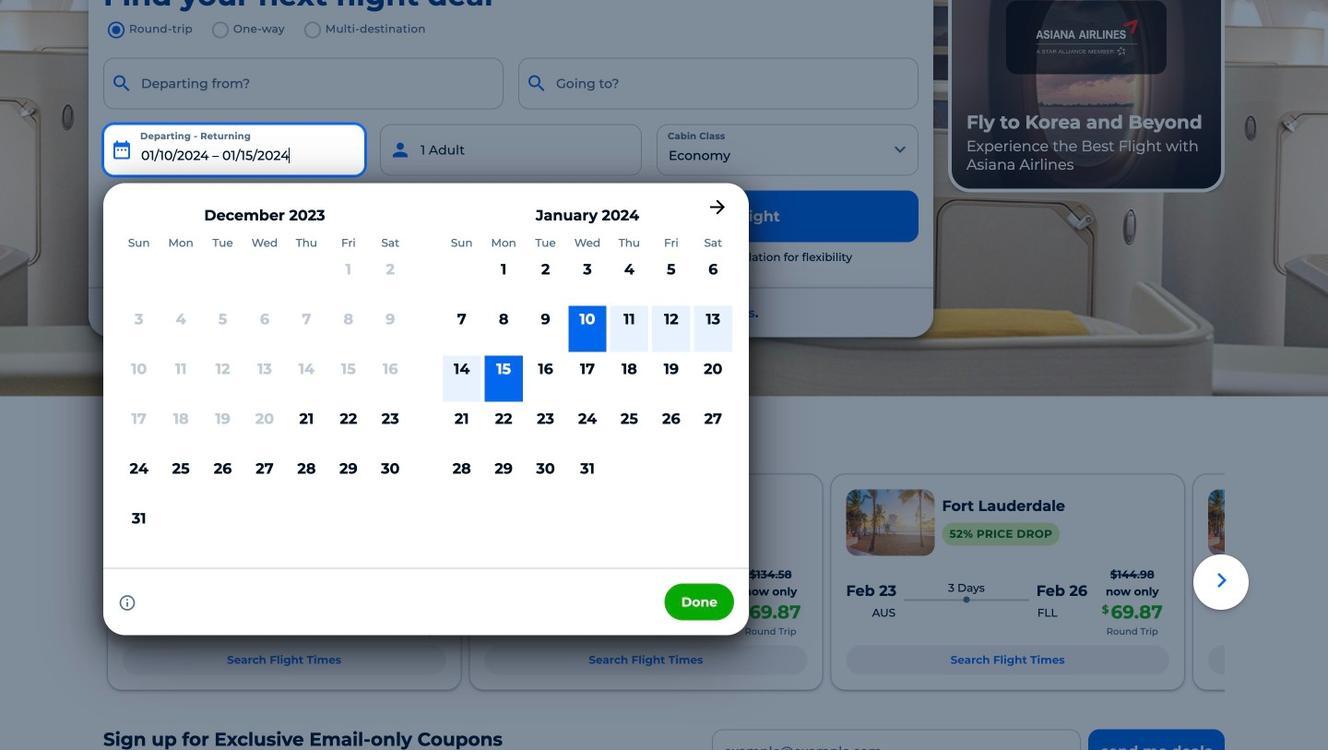 Task type: describe. For each thing, give the bounding box(es) containing it.
flight-search-form element
[[96, 17, 1329, 635]]

Going to? field
[[519, 58, 919, 109]]

Departing from? field
[[103, 58, 504, 109]]

Departing – Returning Date Picker field
[[103, 124, 365, 176]]

traveler selection text field
[[380, 124, 642, 176]]



Task type: vqa. For each thing, say whether or not it's contained in the screenshot.
1st Fort Lauderdale image from right
yes



Task type: locate. For each thing, give the bounding box(es) containing it.
0 horizontal spatial none field
[[103, 58, 504, 109]]

1 none field from the left
[[103, 58, 504, 109]]

show february 2024 image
[[707, 196, 729, 218]]

2 none field from the left
[[519, 58, 919, 109]]

None field
[[103, 58, 504, 109], [519, 58, 919, 109]]

Promotion email input field
[[712, 730, 1082, 750]]

advertisement region
[[949, 0, 1226, 192]]

none field the departing from?
[[103, 58, 504, 109]]

2 fort lauderdale image image from the left
[[847, 489, 935, 556]]

1 horizontal spatial fort lauderdale image image
[[847, 489, 935, 556]]

1 fort lauderdale image image from the left
[[123, 489, 211, 556]]

0 horizontal spatial fort lauderdale image image
[[123, 489, 211, 556]]

none field "going to?"
[[519, 58, 919, 109]]

fort lauderdale image image
[[123, 489, 211, 556], [847, 489, 935, 556]]

next image
[[1208, 566, 1238, 595]]

1 horizontal spatial none field
[[519, 58, 919, 109]]



